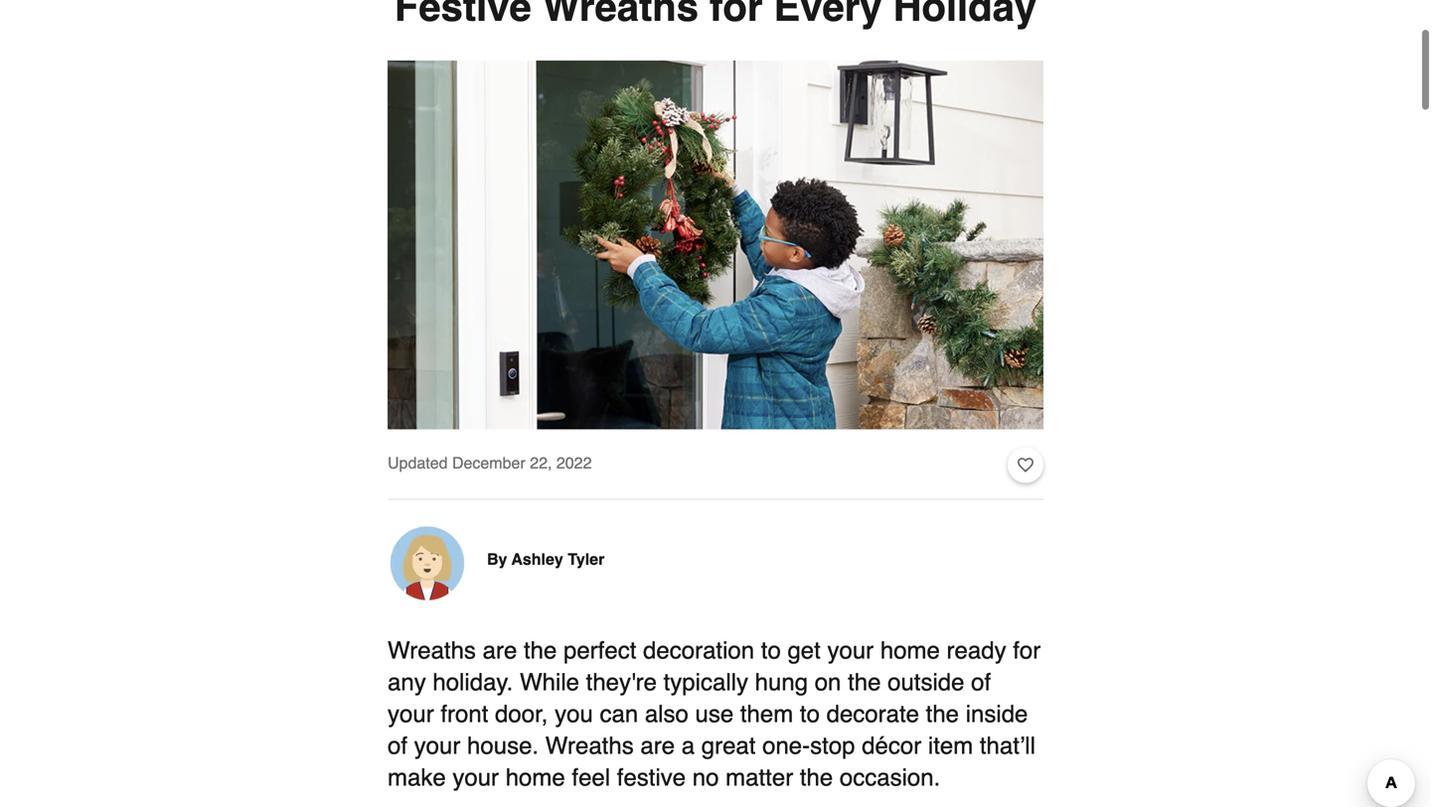 Task type: locate. For each thing, give the bounding box(es) containing it.
home down house.
[[506, 765, 565, 792]]

inside
[[966, 701, 1028, 729]]

of down 'ready'
[[971, 670, 991, 697]]

1 vertical spatial wreaths
[[545, 733, 634, 760]]

hung
[[755, 670, 808, 697]]

22,
[[530, 454, 552, 473]]

are up holiday.
[[483, 638, 517, 665]]

tyler
[[568, 551, 605, 569]]

1 horizontal spatial to
[[800, 701, 820, 729]]

of
[[971, 670, 991, 697], [388, 733, 407, 760]]

0 horizontal spatial home
[[506, 765, 565, 792]]

them
[[740, 701, 793, 729]]

door,
[[495, 701, 548, 729]]

1 vertical spatial are
[[640, 733, 675, 760]]

a young boy hangs a christmas wreath on the front door. image
[[388, 61, 1044, 430]]

to down the on
[[800, 701, 820, 729]]

0 horizontal spatial to
[[761, 638, 781, 665]]

0 horizontal spatial are
[[483, 638, 517, 665]]

your
[[827, 638, 874, 665], [388, 701, 434, 729], [414, 733, 461, 760], [453, 765, 499, 792]]

ready
[[947, 638, 1006, 665]]

are left a
[[640, 733, 675, 760]]

the up while
[[524, 638, 557, 665]]

1 vertical spatial to
[[800, 701, 820, 729]]

get
[[788, 638, 821, 665]]

the
[[524, 638, 557, 665], [848, 670, 881, 697], [926, 701, 959, 729], [800, 765, 833, 792]]

0 vertical spatial home
[[880, 638, 940, 665]]

item
[[928, 733, 973, 760]]

wreaths
[[388, 638, 476, 665], [545, 733, 634, 760]]

updated
[[388, 454, 448, 473]]

0 vertical spatial to
[[761, 638, 781, 665]]

are
[[483, 638, 517, 665], [640, 733, 675, 760]]

1 horizontal spatial of
[[971, 670, 991, 697]]

feel
[[572, 765, 610, 792]]

for
[[1013, 638, 1041, 665]]

wreaths are the perfect decoration to get your home ready for any holiday. while they're typically hung on the outside of your front door, you can also use them to decorate the inside of your house. wreaths are a great one-stop décor item that'll make your home feel festive no matter the occasion.
[[388, 638, 1041, 792]]

heart outline image
[[1018, 455, 1034, 477]]

0 horizontal spatial wreaths
[[388, 638, 476, 665]]

matter
[[726, 765, 793, 792]]

home up outside
[[880, 638, 940, 665]]

updated december 22, 2022
[[388, 454, 592, 473]]

1 horizontal spatial are
[[640, 733, 675, 760]]

one-
[[762, 733, 810, 760]]

of up make
[[388, 733, 407, 760]]

wreaths up any
[[388, 638, 476, 665]]

1 horizontal spatial home
[[880, 638, 940, 665]]

0 horizontal spatial of
[[388, 733, 407, 760]]

you
[[555, 701, 593, 729]]

no
[[693, 765, 719, 792]]

home
[[880, 638, 940, 665], [506, 765, 565, 792]]

by ashley tyler
[[487, 551, 605, 569]]

0 vertical spatial of
[[971, 670, 991, 697]]

wreaths up feel
[[545, 733, 634, 760]]

perfect
[[563, 638, 636, 665]]

to left get
[[761, 638, 781, 665]]

outside
[[888, 670, 965, 697]]

your up the on
[[827, 638, 874, 665]]

décor
[[862, 733, 921, 760]]

to
[[761, 638, 781, 665], [800, 701, 820, 729]]

1 horizontal spatial wreaths
[[545, 733, 634, 760]]



Task type: vqa. For each thing, say whether or not it's contained in the screenshot.
right of
yes



Task type: describe. For each thing, give the bounding box(es) containing it.
on
[[815, 670, 841, 697]]

by
[[487, 551, 507, 569]]

occasion.
[[840, 765, 940, 792]]

ashley tyler image
[[388, 524, 467, 604]]

any
[[388, 670, 426, 697]]

make
[[388, 765, 446, 792]]

a
[[681, 733, 695, 760]]

1 vertical spatial home
[[506, 765, 565, 792]]

the down stop
[[800, 765, 833, 792]]

they're
[[586, 670, 657, 697]]

ashley
[[511, 551, 563, 569]]

the up item
[[926, 701, 959, 729]]

while
[[520, 670, 579, 697]]

0 vertical spatial are
[[483, 638, 517, 665]]

stop
[[810, 733, 855, 760]]

your up make
[[414, 733, 461, 760]]

0 vertical spatial wreaths
[[388, 638, 476, 665]]

1 vertical spatial of
[[388, 733, 407, 760]]

that'll
[[980, 733, 1035, 760]]

great
[[701, 733, 756, 760]]

your down house.
[[453, 765, 499, 792]]

the up decorate
[[848, 670, 881, 697]]

typically
[[663, 670, 748, 697]]

festive
[[617, 765, 686, 792]]

front
[[441, 701, 488, 729]]

holiday.
[[433, 670, 513, 697]]

use
[[695, 701, 734, 729]]

december
[[452, 454, 525, 473]]

decorate
[[826, 701, 919, 729]]

house.
[[467, 733, 539, 760]]

your down any
[[388, 701, 434, 729]]

decoration
[[643, 638, 754, 665]]

also
[[645, 701, 689, 729]]

can
[[600, 701, 638, 729]]

2022
[[556, 454, 592, 473]]



